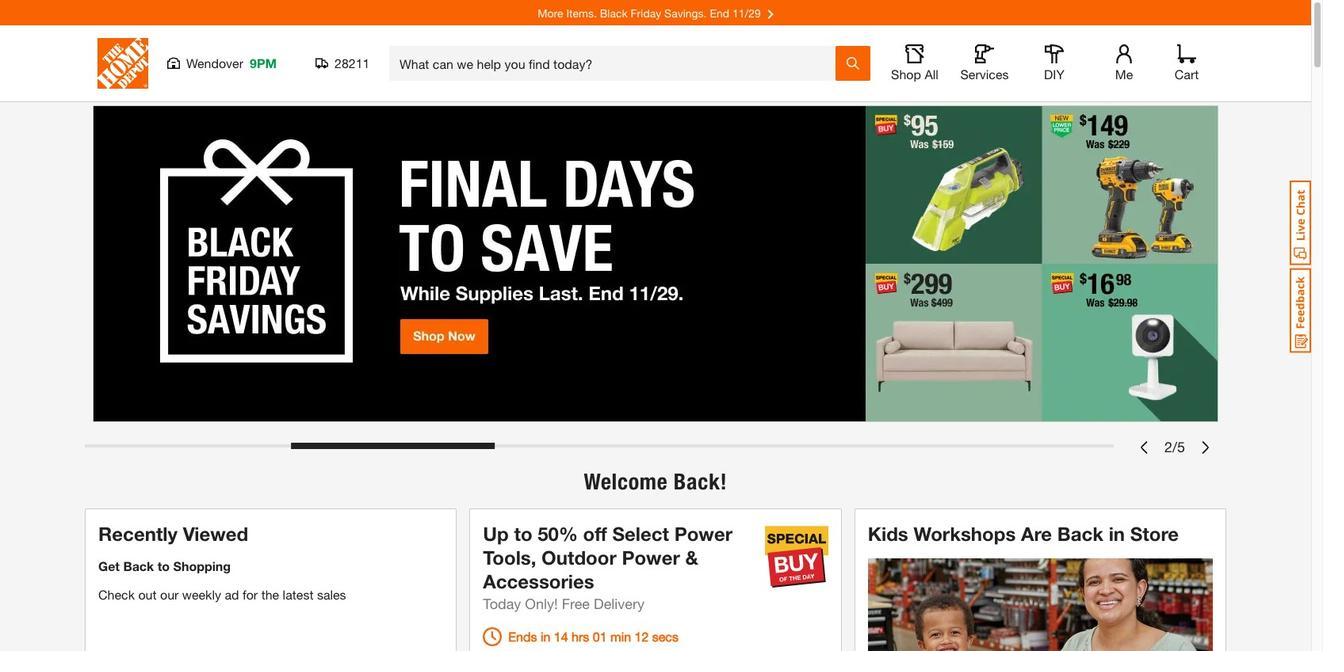 Task type: vqa. For each thing, say whether or not it's contained in the screenshot.
the right Attachment
no



Task type: locate. For each thing, give the bounding box(es) containing it.
wendover
[[186, 55, 243, 71]]

1 horizontal spatial in
[[1109, 523, 1125, 545]]

0 horizontal spatial back
[[123, 559, 154, 574]]

to
[[514, 523, 532, 545], [157, 559, 170, 574]]

0 horizontal spatial in
[[541, 629, 550, 644]]

1 vertical spatial back
[[123, 559, 154, 574]]

back right are
[[1057, 523, 1103, 545]]

our
[[160, 587, 179, 602]]

are
[[1021, 523, 1052, 545]]

1 horizontal spatial to
[[514, 523, 532, 545]]

0 vertical spatial power
[[674, 523, 732, 545]]

in left store
[[1109, 523, 1125, 545]]

get
[[98, 559, 120, 574]]

off
[[583, 523, 607, 545]]

latest
[[283, 587, 313, 602]]

to up our
[[157, 559, 170, 574]]

kids
[[868, 523, 908, 545]]

recently viewed
[[98, 523, 248, 545]]

next slide image
[[1199, 441, 1212, 454]]

ends in 14 hrs 01 min 13 secs
[[508, 629, 679, 644]]

image for black friday savings still going strong + new items added image
[[93, 105, 1218, 423]]

0 vertical spatial in
[[1109, 523, 1125, 545]]

all
[[925, 67, 939, 82]]

outdoor
[[541, 547, 617, 569]]

hrs
[[572, 629, 589, 644]]

services
[[960, 67, 1009, 82]]

services button
[[959, 44, 1010, 82]]

to right up
[[514, 523, 532, 545]]

shop
[[891, 67, 921, 82]]

in
[[1109, 523, 1125, 545], [541, 629, 550, 644]]

diy
[[1044, 67, 1065, 82]]

more items. black friday savings. end 11/29
[[538, 6, 764, 19]]

me
[[1115, 67, 1133, 82]]

11/29
[[732, 6, 761, 19]]

recently
[[98, 523, 178, 545]]

store
[[1130, 523, 1179, 545]]

free delivery
[[562, 595, 644, 612]]

&
[[685, 547, 698, 569]]

feedback link image
[[1290, 268, 1311, 354]]

savings.
[[664, 6, 707, 19]]

the
[[261, 587, 279, 602]]

power
[[674, 523, 732, 545], [622, 547, 680, 569]]

live chat image
[[1290, 181, 1311, 266]]

more items. black friday savings. end 11/29 link
[[538, 6, 773, 19]]

2 / 5
[[1164, 438, 1185, 456]]

more
[[538, 6, 563, 19]]

1 vertical spatial to
[[157, 559, 170, 574]]

back right the get
[[123, 559, 154, 574]]

back
[[1057, 523, 1103, 545], [123, 559, 154, 574]]

power up "&"
[[674, 523, 732, 545]]

in left 14
[[541, 629, 550, 644]]

today only!
[[483, 595, 558, 612]]

ad
[[225, 587, 239, 602]]

9pm
[[250, 55, 277, 71]]

black
[[600, 6, 628, 19]]

What can we help you find today? search field
[[400, 47, 835, 80]]

14
[[554, 629, 568, 644]]

diy button
[[1029, 44, 1080, 82]]

5
[[1177, 438, 1185, 456]]

power down select
[[622, 547, 680, 569]]

50%
[[538, 523, 578, 545]]

shop all button
[[889, 44, 940, 82]]

0 vertical spatial to
[[514, 523, 532, 545]]

1 horizontal spatial back
[[1057, 523, 1103, 545]]

min
[[610, 629, 631, 644]]

1 vertical spatial power
[[622, 547, 680, 569]]

workshops
[[914, 523, 1016, 545]]

special buy logo image
[[765, 525, 828, 589]]



Task type: describe. For each thing, give the bounding box(es) containing it.
0 vertical spatial back
[[1057, 523, 1103, 545]]

back!
[[674, 468, 727, 495]]

previous slide image
[[1138, 441, 1150, 454]]

for
[[243, 587, 258, 602]]

friday
[[631, 6, 661, 19]]

0 horizontal spatial to
[[157, 559, 170, 574]]

ends
[[508, 629, 537, 644]]

weekly
[[182, 587, 221, 602]]

items.
[[566, 6, 597, 19]]

tools,
[[483, 547, 536, 569]]

shopping
[[173, 559, 231, 574]]

28211 button
[[315, 55, 370, 71]]

cart
[[1175, 67, 1199, 82]]

select
[[612, 523, 669, 545]]

28211
[[335, 55, 370, 71]]

kids workshops image
[[868, 559, 1213, 652]]

2
[[1164, 438, 1172, 456]]

check
[[98, 587, 135, 602]]

01
[[593, 629, 607, 644]]

sales
[[317, 587, 346, 602]]

cart link
[[1169, 44, 1204, 82]]

me button
[[1099, 44, 1149, 82]]

13
[[635, 629, 649, 644]]

to inside up to 50% off select power tools, outdoor power & accessories today only! free delivery
[[514, 523, 532, 545]]

end
[[710, 6, 729, 19]]

the home depot logo image
[[98, 38, 148, 89]]

out
[[138, 587, 157, 602]]

up
[[483, 523, 509, 545]]

check out our weekly ad for the latest sales
[[98, 587, 346, 602]]

wendover 9pm
[[186, 55, 277, 71]]

viewed
[[183, 523, 248, 545]]

accessories
[[483, 570, 594, 593]]

kids workshops are back in store
[[868, 523, 1179, 545]]

1 vertical spatial in
[[541, 629, 550, 644]]

/
[[1172, 438, 1177, 456]]

welcome
[[584, 468, 668, 495]]

shop all
[[891, 67, 939, 82]]

welcome back!
[[584, 468, 727, 495]]

get back to shopping
[[98, 559, 231, 574]]

up to 50% off select power tools, outdoor power & accessories today only! free delivery
[[483, 523, 732, 612]]

secs
[[652, 629, 679, 644]]



